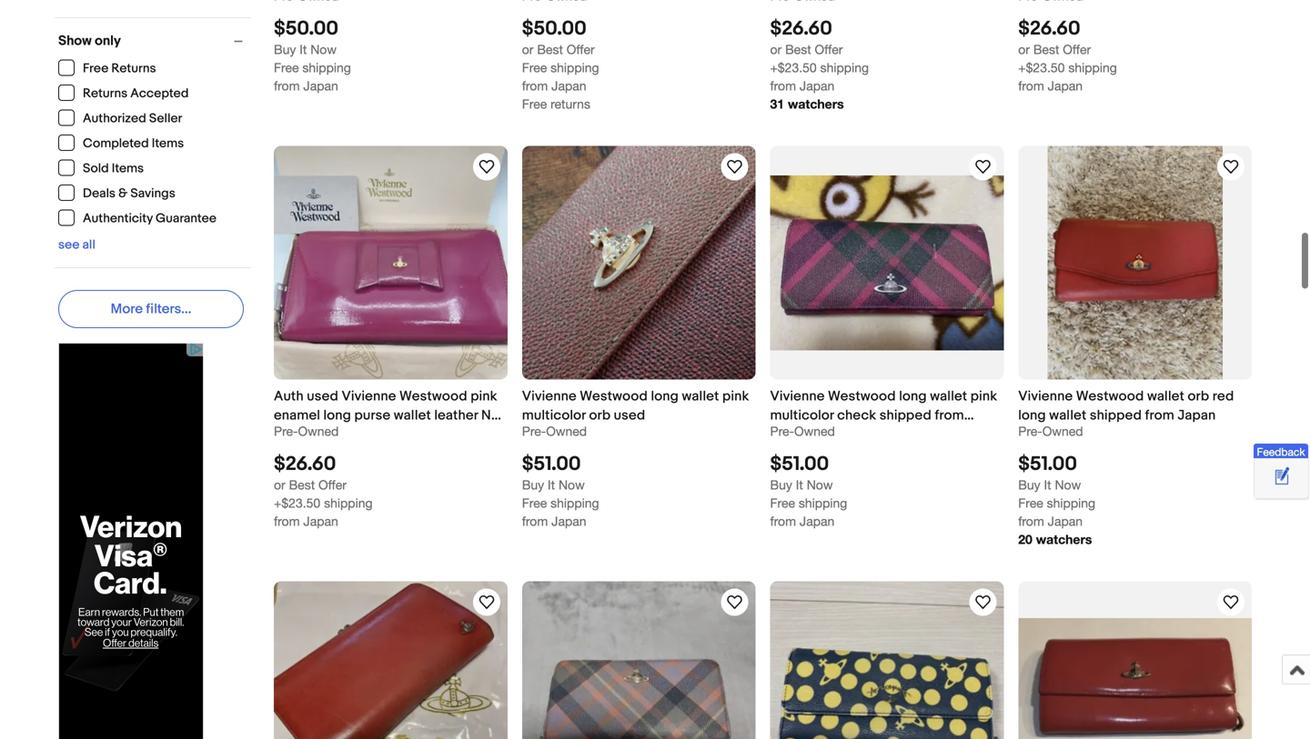 Task type: vqa. For each thing, say whether or not it's contained in the screenshot.
Authenticity Guarantee
yes



Task type: describe. For each thing, give the bounding box(es) containing it.
0 horizontal spatial $26.60
[[274, 453, 336, 476]]

vivienne westwood long wallet polka dot multicolor shipping from japan image
[[770, 582, 1004, 740]]

it inside $51.00 buy it now free shipping from japan 20 watchers
[[1044, 478, 1051, 493]]

from inside $51.00 buy it now free shipping from japan 20 watchers
[[1018, 514, 1044, 529]]

$50.00 for $50.00 buy it now free shipping from japan
[[274, 17, 338, 41]]

$26.60 inside $26.60 or best offer +$23.50 shipping from japan 31 watchers
[[770, 17, 832, 41]]

orb inside vivienne westwood long wallet pink multicolor orb used pre-owned
[[589, 407, 611, 424]]

31
[[770, 97, 784, 112]]

watch vivienne westwood long wallet pink multicolor orb used image
[[724, 156, 746, 178]]

seller
[[149, 111, 182, 126]]

pink inside vivienne westwood long wallet pink multicolor orb used pre-owned
[[722, 388, 749, 405]]

vivienne westwood long wallet pink multicolor orb used pre-owned
[[522, 388, 749, 439]]

vivienne inside auth used vivienne westwood pink enamel long purse wallet leather no box 9223
[[342, 388, 396, 405]]

$51.00 buy it now free shipping from japan for vivienne westwood long wallet pink multicolor orb used
[[522, 453, 599, 529]]

shipped for wallet
[[1090, 407, 1142, 424]]

sold items
[[83, 161, 144, 176]]

pre- inside vivienne westwood long wallet pink multicolor orb used pre-owned
[[522, 424, 546, 439]]

filters...
[[146, 301, 191, 317]]

returns accepted
[[83, 86, 189, 101]]

shipping inside $51.00 buy it now free shipping from japan 20 watchers
[[1047, 496, 1095, 511]]

guarantee
[[156, 211, 216, 227]]

free inside $50.00 buy it now free shipping from japan
[[274, 60, 299, 75]]

auth used vivienne westwood pink enamel long purse wallet leather no box 9223 heading
[[274, 388, 501, 443]]

vivienne for vivienne westwood long wallet pink multicolor orb used pre-owned
[[522, 388, 577, 405]]

see all button
[[58, 237, 95, 253]]

wallet inside vivienne westwood long wallet pink multicolor orb used pre-owned
[[682, 388, 719, 405]]

see
[[58, 237, 80, 253]]

completed items
[[83, 136, 184, 151]]

no
[[481, 407, 499, 424]]

free returns
[[83, 61, 156, 76]]

completed items link
[[58, 135, 185, 151]]

wallet inside vivienne westwood long wallet pink multicolor check shipped from japan
[[930, 388, 967, 405]]

vivienne westwood long wallet pink multicolor check shipped from japan image
[[770, 175, 1004, 351]]

offer inside $50.00 or best offer free shipping from japan free returns
[[567, 42, 595, 57]]

pre-owned for $26.60
[[274, 424, 339, 439]]

more filters...
[[111, 301, 191, 317]]

from inside vivienne westwood long wallet pink multicolor check shipped from japan
[[935, 407, 964, 424]]

auth used vivienne westwood pink enamel long purse wallet leather no box 9223 link
[[274, 387, 507, 443]]

all
[[82, 237, 95, 253]]

$51.00 buy it now free shipping from japan 20 watchers
[[1018, 453, 1095, 547]]

show only button
[[58, 33, 251, 49]]

1 vertical spatial $26.60 or best offer +$23.50 shipping from japan
[[274, 453, 373, 529]]

authenticity guarantee link
[[58, 210, 217, 227]]

pink for $26.60
[[470, 388, 497, 405]]

or inside $26.60 or best offer +$23.50 shipping from japan 31 watchers
[[770, 42, 782, 57]]

authorized seller link
[[58, 110, 183, 126]]

more
[[111, 301, 143, 317]]

vivienne westwood long wallet pink multicolor orb used heading
[[522, 388, 749, 424]]

vivienne for vivienne westwood wallet orb red long wallet shipped from japan pre-owned
[[1018, 388, 1073, 405]]

pre- inside vivienne westwood wallet orb red long wallet shipped from japan pre-owned
[[1018, 424, 1042, 439]]

authorized
[[83, 111, 146, 126]]

vivienne westwood long wallet red pink enamel  good 10cm ×19cm image
[[1018, 618, 1252, 740]]

owned inside vivienne westwood wallet orb red long wallet shipped from japan pre-owned
[[1042, 424, 1083, 439]]

or inside $50.00 or best offer free shipping from japan free returns
[[522, 42, 534, 57]]

vivienne westwood long wallet pink multicolor check shipped from japan heading
[[770, 388, 997, 443]]

see all
[[58, 237, 95, 253]]

purse
[[354, 407, 391, 424]]

authenticity guarantee
[[83, 211, 216, 227]]

westwood for vivienne westwood long wallet pink multicolor check shipped from japan
[[828, 388, 896, 405]]

vivienne westwood wallet orb red long wallet shipped from japan link
[[1018, 387, 1252, 424]]

japan inside $26.60 or best offer +$23.50 shipping from japan 31 watchers
[[800, 78, 835, 93]]

now inside $50.00 buy it now free shipping from japan
[[310, 42, 337, 57]]

used inside auth used vivienne westwood pink enamel long purse wallet leather no box 9223
[[307, 388, 338, 405]]

vivienne westwood wallet red pouch orb shipped from japan image
[[274, 582, 507, 740]]

savings
[[130, 186, 175, 202]]

westwood for vivienne westwood wallet orb red long wallet shipped from japan pre-owned
[[1076, 388, 1144, 405]]

from inside $50.00 buy it now free shipping from japan
[[274, 78, 300, 93]]

$26.60 or best offer +$23.50 shipping from japan 31 watchers
[[770, 17, 869, 112]]

only
[[95, 33, 121, 49]]

+$23.50 inside $26.60 or best offer +$23.50 shipping from japan 31 watchers
[[770, 60, 817, 75]]

auth used vivienne westwood pink enamel long purse wallet leather no box 9223 image
[[274, 146, 507, 380]]

red
[[1212, 388, 1234, 405]]

&
[[118, 186, 128, 202]]

box
[[274, 427, 302, 443]]

multicolor for japan
[[770, 407, 834, 424]]

vivienne westwood long wallet check multicolor shipping from japan image
[[522, 582, 756, 740]]

1 vertical spatial returns
[[83, 86, 128, 101]]

westwood for vivienne westwood long wallet pink multicolor orb used pre-owned
[[580, 388, 648, 405]]

buy inside $51.00 buy it now free shipping from japan 20 watchers
[[1018, 478, 1040, 493]]

2 horizontal spatial +$23.50
[[1018, 60, 1065, 75]]

returns accepted link
[[58, 85, 190, 101]]

watchers for $51.00
[[1036, 532, 1092, 547]]

japan inside $50.00 or best offer free shipping from japan free returns
[[551, 78, 586, 93]]

3 pre- from the left
[[770, 424, 794, 439]]

multicolor for owned
[[522, 407, 586, 424]]

it inside $50.00 buy it now free shipping from japan
[[300, 42, 307, 57]]

20
[[1018, 532, 1032, 547]]

show only
[[58, 33, 121, 49]]

advertisement region
[[58, 343, 204, 740]]

long inside auth used vivienne westwood pink enamel long purse wallet leather no box 9223
[[323, 407, 351, 424]]

items for sold items
[[112, 161, 144, 176]]

vivienne westwood wallet orb red long wallet shipped from japan image
[[1047, 146, 1223, 380]]



Task type: locate. For each thing, give the bounding box(es) containing it.
orb inside vivienne westwood wallet orb red long wallet shipped from japan pre-owned
[[1188, 388, 1209, 405]]

vivienne westwood long wallet pink multicolor check shipped from japan link
[[770, 387, 1004, 443]]

offer inside $26.60 or best offer +$23.50 shipping from japan 31 watchers
[[815, 42, 843, 57]]

best inside $50.00 or best offer free shipping from japan free returns
[[537, 42, 563, 57]]

$50.00 inside $50.00 buy it now free shipping from japan
[[274, 17, 338, 41]]

1 horizontal spatial +$23.50
[[770, 60, 817, 75]]

japan inside vivienne westwood wallet orb red long wallet shipped from japan pre-owned
[[1178, 407, 1216, 424]]

0 horizontal spatial pink
[[470, 388, 497, 405]]

vivienne
[[342, 388, 396, 405], [522, 388, 577, 405], [770, 388, 825, 405], [1018, 388, 1073, 405]]

pre-owned
[[274, 424, 339, 439], [770, 424, 835, 439]]

shipping inside $26.60 or best offer +$23.50 shipping from japan 31 watchers
[[820, 60, 869, 75]]

now inside $51.00 buy it now free shipping from japan 20 watchers
[[1055, 478, 1081, 493]]

multicolor
[[522, 407, 586, 424], [770, 407, 834, 424]]

watch vivienne westwood wallet red pouch orb shipped from japan image
[[476, 592, 497, 614]]

pre-
[[274, 424, 298, 439], [522, 424, 546, 439], [770, 424, 794, 439], [1018, 424, 1042, 439]]

items up deals & savings
[[112, 161, 144, 176]]

watchers right the 20
[[1036, 532, 1092, 547]]

1 vertical spatial items
[[112, 161, 144, 176]]

watchers right 31
[[788, 97, 844, 112]]

pre- right no on the bottom left
[[522, 424, 546, 439]]

feedback
[[1257, 446, 1305, 458]]

westwood
[[399, 388, 467, 405], [580, 388, 648, 405], [828, 388, 896, 405], [1076, 388, 1144, 405]]

1 horizontal spatial watchers
[[1036, 532, 1092, 547]]

vivienne westwood long wallet pink multicolor check shipped from japan
[[770, 388, 997, 443]]

vivienne westwood wallet orb red long wallet shipped from japan heading
[[1018, 388, 1234, 424]]

returns down free returns link
[[83, 86, 128, 101]]

0 vertical spatial $26.60 or best offer +$23.50 shipping from japan
[[1018, 17, 1117, 93]]

buy
[[274, 42, 296, 57], [522, 478, 544, 493], [770, 478, 792, 493], [1018, 478, 1040, 493]]

best inside $26.60 or best offer +$23.50 shipping from japan 31 watchers
[[785, 42, 811, 57]]

leather
[[434, 407, 478, 424]]

sold items link
[[58, 160, 145, 176]]

1 horizontal spatial pink
[[722, 388, 749, 405]]

japan inside vivienne westwood long wallet pink multicolor check shipped from japan
[[770, 427, 808, 443]]

1 $51.00 buy it now free shipping from japan from the left
[[522, 453, 599, 529]]

0 vertical spatial items
[[152, 136, 184, 151]]

watch vivienne westwood long wallet polka dot multicolor shipping from japan image
[[972, 592, 994, 614]]

free inside $51.00 buy it now free shipping from japan 20 watchers
[[1018, 496, 1043, 511]]

wallet inside auth used vivienne westwood pink enamel long purse wallet leather no box 9223
[[394, 407, 431, 424]]

long inside vivienne westwood long wallet pink multicolor orb used pre-owned
[[651, 388, 679, 405]]

4 westwood from the left
[[1076, 388, 1144, 405]]

2 $50.00 from the left
[[522, 17, 587, 41]]

1 shipped from the left
[[879, 407, 932, 424]]

1 horizontal spatial shipped
[[1090, 407, 1142, 424]]

$51.00 buy it now free shipping from japan for vivienne westwood long wallet pink multicolor check shipped from japan
[[770, 453, 847, 529]]

shipped
[[879, 407, 932, 424], [1090, 407, 1142, 424]]

shipped inside vivienne westwood long wallet pink multicolor check shipped from japan
[[879, 407, 932, 424]]

owned inside vivienne westwood long wallet pink multicolor orb used pre-owned
[[546, 424, 587, 439]]

watch vivienne westwood long wallet red pink enamel  good 10cm ×19cm image
[[1220, 592, 1242, 614]]

watch vivienne westwood wallet orb red long wallet shipped from japan image
[[1220, 156, 1242, 178]]

shipped for long
[[879, 407, 932, 424]]

$26.60 or best offer +$23.50 shipping from japan
[[1018, 17, 1117, 93], [274, 453, 373, 529]]

1 vertical spatial used
[[614, 407, 645, 424]]

0 horizontal spatial +$23.50
[[274, 496, 320, 511]]

or
[[522, 42, 534, 57], [770, 42, 782, 57], [1018, 42, 1030, 57], [274, 478, 285, 493]]

0 horizontal spatial $50.00
[[274, 17, 338, 41]]

sold
[[83, 161, 109, 176]]

3 pink from the left
[[970, 388, 997, 405]]

owned right no on the bottom left
[[546, 424, 587, 439]]

orb
[[1188, 388, 1209, 405], [589, 407, 611, 424]]

2 horizontal spatial $51.00
[[1018, 453, 1077, 476]]

1 horizontal spatial pre-owned
[[770, 424, 835, 439]]

pink
[[470, 388, 497, 405], [722, 388, 749, 405], [970, 388, 997, 405]]

watchers inside $51.00 buy it now free shipping from japan 20 watchers
[[1036, 532, 1092, 547]]

pre-owned down auth
[[274, 424, 339, 439]]

returns up "returns accepted"
[[111, 61, 156, 76]]

from
[[274, 78, 300, 93], [522, 78, 548, 93], [770, 78, 796, 93], [1018, 78, 1044, 93], [935, 407, 964, 424], [1145, 407, 1174, 424], [274, 514, 300, 529], [522, 514, 548, 529], [770, 514, 796, 529], [1018, 514, 1044, 529]]

vivienne for vivienne westwood long wallet pink multicolor check shipped from japan
[[770, 388, 825, 405]]

2 owned from the left
[[546, 424, 587, 439]]

0 vertical spatial used
[[307, 388, 338, 405]]

shipping inside $50.00 buy it now free shipping from japan
[[302, 60, 351, 75]]

1 vivienne from the left
[[342, 388, 396, 405]]

$26.60
[[770, 17, 832, 41], [1018, 17, 1080, 41], [274, 453, 336, 476]]

westwood inside auth used vivienne westwood pink enamel long purse wallet leather no box 9223
[[399, 388, 467, 405]]

1 owned from the left
[[298, 424, 339, 439]]

vivienne westwood long wallet pink multicolor orb used link
[[522, 387, 756, 424]]

vivienne inside vivienne westwood wallet orb red long wallet shipped from japan pre-owned
[[1018, 388, 1073, 405]]

show
[[58, 33, 92, 49]]

1 horizontal spatial $26.60
[[770, 17, 832, 41]]

0 horizontal spatial used
[[307, 388, 338, 405]]

from inside vivienne westwood wallet orb red long wallet shipped from japan pre-owned
[[1145, 407, 1174, 424]]

multicolor left check
[[770, 407, 834, 424]]

+$23.50
[[770, 60, 817, 75], [1018, 60, 1065, 75], [274, 496, 320, 511]]

auth used vivienne westwood pink enamel long purse wallet leather no box 9223
[[274, 388, 499, 443]]

owned left check
[[794, 424, 835, 439]]

0 vertical spatial returns
[[111, 61, 156, 76]]

0 horizontal spatial orb
[[589, 407, 611, 424]]

0 vertical spatial orb
[[1188, 388, 1209, 405]]

it
[[300, 42, 307, 57], [548, 478, 555, 493], [796, 478, 803, 493], [1044, 478, 1051, 493]]

1 horizontal spatial used
[[614, 407, 645, 424]]

1 horizontal spatial multicolor
[[770, 407, 834, 424]]

watchers inside $26.60 or best offer +$23.50 shipping from japan 31 watchers
[[788, 97, 844, 112]]

pre- left check
[[770, 424, 794, 439]]

owned down auth
[[298, 424, 339, 439]]

2 $51.00 from the left
[[770, 453, 829, 476]]

$50.00 for $50.00 or best offer free shipping from japan free returns
[[522, 17, 587, 41]]

0 horizontal spatial items
[[112, 161, 144, 176]]

2 vivienne from the left
[[522, 388, 577, 405]]

watch vivienne westwood long wallet pink multicolor check shipped from japan image
[[972, 156, 994, 178]]

watch auth used vivienne westwood pink enamel long purse wallet leather no box 9223 image
[[476, 156, 497, 178]]

0 horizontal spatial $26.60 or best offer +$23.50 shipping from japan
[[274, 453, 373, 529]]

shipping inside $50.00 or best offer free shipping from japan free returns
[[550, 60, 599, 75]]

returns
[[111, 61, 156, 76], [83, 86, 128, 101]]

0 horizontal spatial shipped
[[879, 407, 932, 424]]

2 multicolor from the left
[[770, 407, 834, 424]]

completed
[[83, 136, 149, 151]]

1 $51.00 from the left
[[522, 453, 581, 476]]

0 horizontal spatial $51.00 buy it now free shipping from japan
[[522, 453, 599, 529]]

items for completed items
[[152, 136, 184, 151]]

used
[[307, 388, 338, 405], [614, 407, 645, 424]]

best
[[537, 42, 563, 57], [785, 42, 811, 57], [1033, 42, 1059, 57], [289, 478, 315, 493]]

japan inside $51.00 buy it now free shipping from japan 20 watchers
[[1048, 514, 1083, 529]]

2 pink from the left
[[722, 388, 749, 405]]

$51.00 for vivienne westwood long wallet pink multicolor orb used
[[522, 453, 581, 476]]

multicolor inside vivienne westwood long wallet pink multicolor check shipped from japan
[[770, 407, 834, 424]]

free
[[274, 60, 299, 75], [522, 60, 547, 75], [83, 61, 108, 76], [522, 97, 547, 112], [522, 496, 547, 511], [770, 496, 795, 511], [1018, 496, 1043, 511]]

1 vertical spatial watchers
[[1036, 532, 1092, 547]]

1 pre- from the left
[[274, 424, 298, 439]]

enamel
[[274, 407, 320, 424]]

vivienne westwood long wallet pink multicolor orb used image
[[522, 146, 756, 380]]

shipping
[[302, 60, 351, 75], [550, 60, 599, 75], [820, 60, 869, 75], [1068, 60, 1117, 75], [324, 496, 373, 511], [550, 496, 599, 511], [799, 496, 847, 511], [1047, 496, 1095, 511]]

pink inside vivienne westwood long wallet pink multicolor check shipped from japan
[[970, 388, 997, 405]]

multicolor inside vivienne westwood long wallet pink multicolor orb used pre-owned
[[522, 407, 586, 424]]

0 horizontal spatial watchers
[[788, 97, 844, 112]]

long inside vivienne westwood wallet orb red long wallet shipped from japan pre-owned
[[1018, 407, 1046, 424]]

watchers
[[788, 97, 844, 112], [1036, 532, 1092, 547]]

long
[[651, 388, 679, 405], [899, 388, 927, 405], [323, 407, 351, 424], [1018, 407, 1046, 424]]

westwood inside vivienne westwood wallet orb red long wallet shipped from japan pre-owned
[[1076, 388, 1144, 405]]

pink for $51.00
[[970, 388, 997, 405]]

1 horizontal spatial $51.00 buy it now free shipping from japan
[[770, 453, 847, 529]]

offer
[[567, 42, 595, 57], [815, 42, 843, 57], [1063, 42, 1091, 57], [318, 478, 347, 493]]

westwood inside vivienne westwood long wallet pink multicolor orb used pre-owned
[[580, 388, 648, 405]]

1 horizontal spatial $51.00
[[770, 453, 829, 476]]

auth
[[274, 388, 304, 405]]

3 $51.00 from the left
[[1018, 453, 1077, 476]]

more filters... button
[[58, 290, 244, 328]]

westwood inside vivienne westwood long wallet pink multicolor check shipped from japan
[[828, 388, 896, 405]]

4 vivienne from the left
[[1018, 388, 1073, 405]]

vivienne inside vivienne westwood long wallet pink multicolor check shipped from japan
[[770, 388, 825, 405]]

3 vivienne from the left
[[770, 388, 825, 405]]

returns
[[550, 97, 590, 112]]

items
[[152, 136, 184, 151], [112, 161, 144, 176]]

0 horizontal spatial $51.00
[[522, 453, 581, 476]]

$51.00 buy it now free shipping from japan
[[522, 453, 599, 529], [770, 453, 847, 529]]

deals & savings link
[[58, 185, 176, 202]]

now
[[310, 42, 337, 57], [559, 478, 585, 493], [807, 478, 833, 493], [1055, 478, 1081, 493]]

4 pre- from the left
[[1018, 424, 1042, 439]]

$50.00
[[274, 17, 338, 41], [522, 17, 587, 41]]

$51.00
[[522, 453, 581, 476], [770, 453, 829, 476], [1018, 453, 1077, 476]]

from inside $26.60 or best offer +$23.50 shipping from japan 31 watchers
[[770, 78, 796, 93]]

1 pre-owned from the left
[[274, 424, 339, 439]]

0 horizontal spatial multicolor
[[522, 407, 586, 424]]

accepted
[[130, 86, 189, 101]]

pre- down auth
[[274, 424, 298, 439]]

long inside vivienne westwood long wallet pink multicolor check shipped from japan
[[899, 388, 927, 405]]

pink inside auth used vivienne westwood pink enamel long purse wallet leather no box 9223
[[470, 388, 497, 405]]

3 owned from the left
[[794, 424, 835, 439]]

vivienne westwood wallet orb red long wallet shipped from japan pre-owned
[[1018, 388, 1234, 439]]

0 horizontal spatial pre-owned
[[274, 424, 339, 439]]

watchers for $26.60
[[788, 97, 844, 112]]

deals & savings
[[83, 186, 175, 202]]

multicolor right no on the bottom left
[[522, 407, 586, 424]]

$50.00 or best offer free shipping from japan free returns
[[522, 17, 599, 112]]

1 horizontal spatial orb
[[1188, 388, 1209, 405]]

1 vertical spatial orb
[[589, 407, 611, 424]]

2 pre-owned from the left
[[770, 424, 835, 439]]

pre- up $51.00 buy it now free shipping from japan 20 watchers on the right of page
[[1018, 424, 1042, 439]]

1 westwood from the left
[[399, 388, 467, 405]]

from inside $50.00 or best offer free shipping from japan free returns
[[522, 78, 548, 93]]

pre-owned for $51.00
[[770, 424, 835, 439]]

1 horizontal spatial items
[[152, 136, 184, 151]]

$51.00 inside $51.00 buy it now free shipping from japan 20 watchers
[[1018, 453, 1077, 476]]

watch vivienne westwood long wallet check multicolor shipping from japan image
[[724, 592, 746, 614]]

free returns link
[[58, 60, 157, 76]]

buy inside $50.00 buy it now free shipping from japan
[[274, 42, 296, 57]]

check
[[837, 407, 876, 424]]

2 pre- from the left
[[522, 424, 546, 439]]

owned up $51.00 buy it now free shipping from japan 20 watchers on the right of page
[[1042, 424, 1083, 439]]

wallet
[[682, 388, 719, 405], [930, 388, 967, 405], [1147, 388, 1184, 405], [394, 407, 431, 424], [1049, 407, 1087, 424]]

deals
[[83, 186, 116, 202]]

1 horizontal spatial $50.00
[[522, 17, 587, 41]]

$51.00 for vivienne westwood long wallet pink multicolor check shipped from japan
[[770, 453, 829, 476]]

4 owned from the left
[[1042, 424, 1083, 439]]

authenticity
[[83, 211, 153, 227]]

shipped inside vivienne westwood wallet orb red long wallet shipped from japan pre-owned
[[1090, 407, 1142, 424]]

japan inside $50.00 buy it now free shipping from japan
[[303, 78, 338, 93]]

9223
[[305, 427, 337, 443]]

$50.00 buy it now free shipping from japan
[[274, 17, 351, 93]]

0 vertical spatial watchers
[[788, 97, 844, 112]]

used inside vivienne westwood long wallet pink multicolor orb used pre-owned
[[614, 407, 645, 424]]

$50.00 inside $50.00 or best offer free shipping from japan free returns
[[522, 17, 587, 41]]

1 horizontal spatial $26.60 or best offer +$23.50 shipping from japan
[[1018, 17, 1117, 93]]

2 shipped from the left
[[1090, 407, 1142, 424]]

1 pink from the left
[[470, 388, 497, 405]]

owned
[[298, 424, 339, 439], [546, 424, 587, 439], [794, 424, 835, 439], [1042, 424, 1083, 439]]

2 $51.00 buy it now free shipping from japan from the left
[[770, 453, 847, 529]]

1 $50.00 from the left
[[274, 17, 338, 41]]

2 westwood from the left
[[580, 388, 648, 405]]

pre-owned left check
[[770, 424, 835, 439]]

2 horizontal spatial $26.60
[[1018, 17, 1080, 41]]

vivienne inside vivienne westwood long wallet pink multicolor orb used pre-owned
[[522, 388, 577, 405]]

authorized seller
[[83, 111, 182, 126]]

2 horizontal spatial pink
[[970, 388, 997, 405]]

3 westwood from the left
[[828, 388, 896, 405]]

items down seller
[[152, 136, 184, 151]]

1 multicolor from the left
[[522, 407, 586, 424]]

japan
[[303, 78, 338, 93], [551, 78, 586, 93], [800, 78, 835, 93], [1048, 78, 1083, 93], [1178, 407, 1216, 424], [770, 427, 808, 443], [303, 514, 338, 529], [551, 514, 586, 529], [800, 514, 835, 529], [1048, 514, 1083, 529]]



